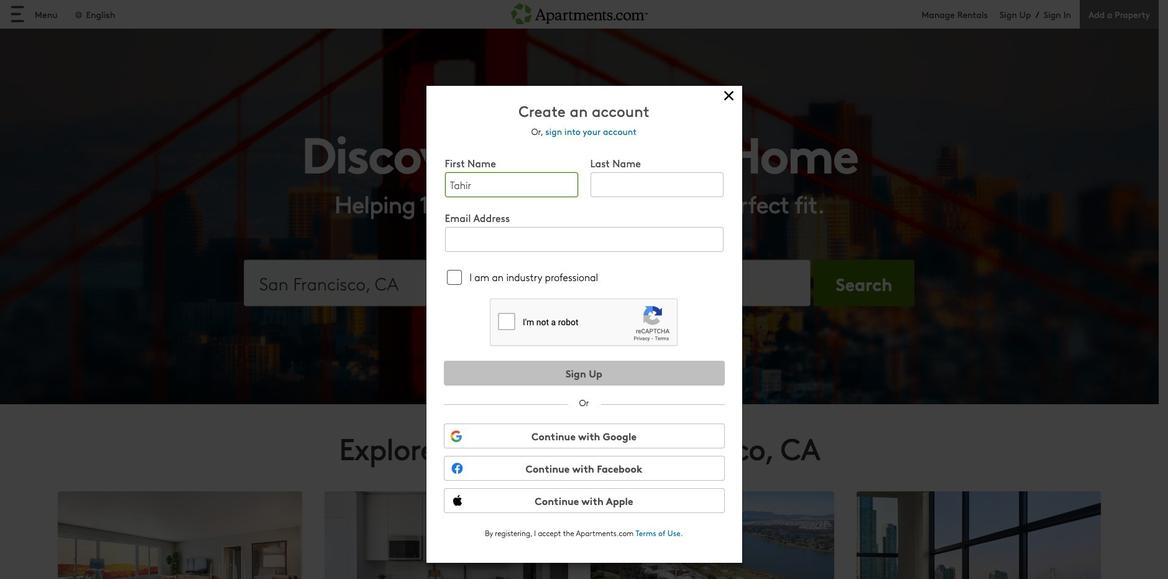 Task type: describe. For each thing, give the bounding box(es) containing it.
apartments.com logo image
[[511, 0, 648, 24]]



Task type: locate. For each thing, give the bounding box(es) containing it.
close image
[[720, 87, 739, 105]]

None text field
[[445, 172, 578, 197], [445, 227, 724, 252], [445, 172, 578, 197], [445, 227, 724, 252]]

None text field
[[591, 172, 724, 197]]



Task type: vqa. For each thing, say whether or not it's contained in the screenshot.
Apartments.com Logo
yes



